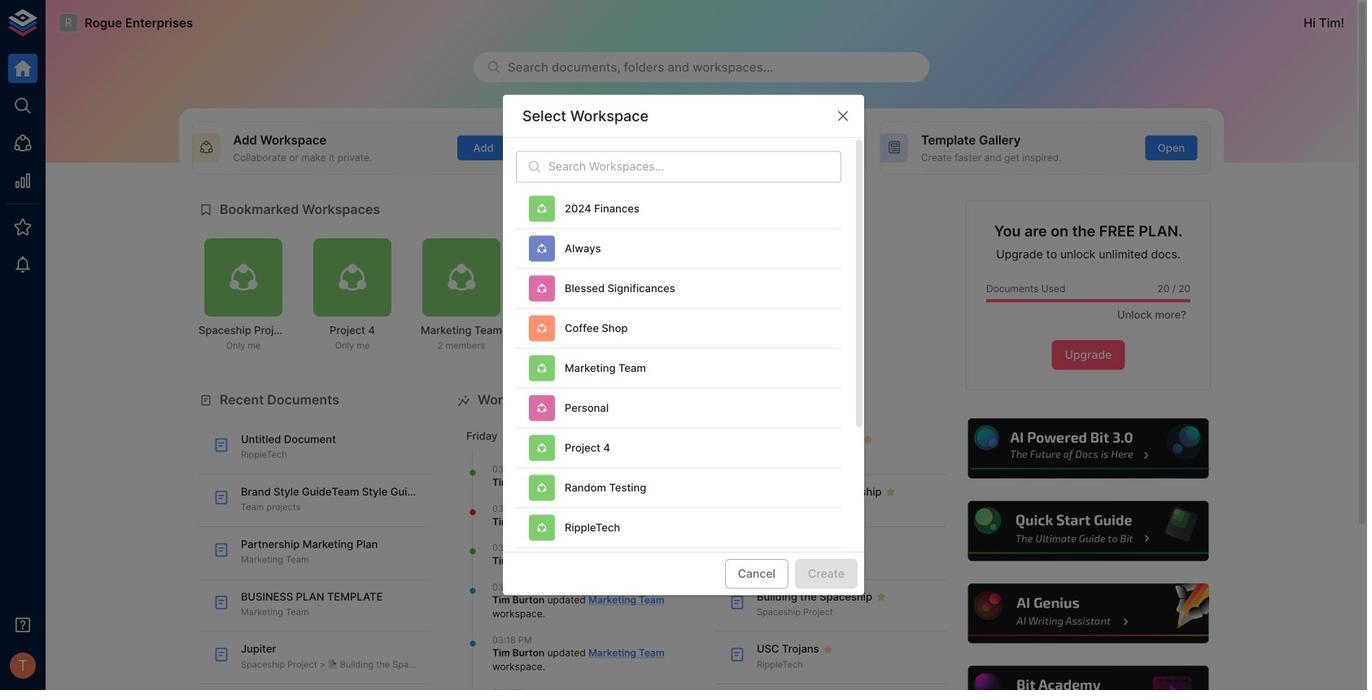 Task type: vqa. For each thing, say whether or not it's contained in the screenshot.
Dialog
yes



Task type: describe. For each thing, give the bounding box(es) containing it.
1 help image from the top
[[966, 416, 1211, 481]]

4 help image from the top
[[966, 664, 1211, 690]]

Search Workspaces... text field
[[549, 151, 842, 183]]

2 help image from the top
[[966, 499, 1211, 564]]

3 help image from the top
[[966, 581, 1211, 646]]



Task type: locate. For each thing, give the bounding box(es) containing it.
dialog
[[503, 95, 864, 690]]

help image
[[966, 416, 1211, 481], [966, 499, 1211, 564], [966, 581, 1211, 646], [966, 664, 1211, 690]]



